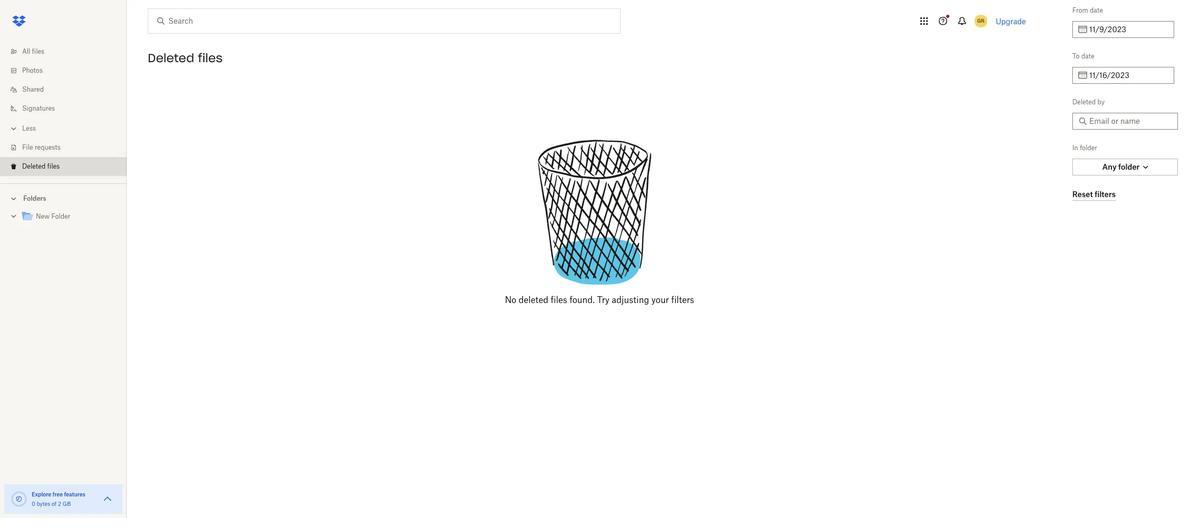 Task type: locate. For each thing, give the bounding box(es) containing it.
1 vertical spatial deleted
[[1072, 98, 1096, 106]]

1 vertical spatial folder
[[1118, 163, 1140, 172]]

1 vertical spatial date
[[1081, 52, 1095, 60]]

0 vertical spatial date
[[1090, 6, 1103, 14]]

dropbox image
[[8, 11, 30, 32]]

list containing all files
[[0, 36, 127, 184]]

2 vertical spatial deleted
[[22, 163, 46, 170]]

From date text field
[[1089, 24, 1168, 35]]

filters right your
[[671, 295, 694, 306]]

deleted inside list item
[[22, 163, 46, 170]]

To date text field
[[1089, 70, 1168, 81]]

folder right in
[[1080, 144, 1097, 152]]

reset
[[1072, 190, 1093, 199]]

photos
[[22, 66, 43, 74]]

1 horizontal spatial filters
[[1095, 190, 1116, 199]]

0 horizontal spatial deleted files
[[22, 163, 60, 170]]

0 horizontal spatial deleted
[[22, 163, 46, 170]]

deleted files
[[148, 51, 223, 65], [22, 163, 60, 170]]

0 horizontal spatial filters
[[671, 295, 694, 306]]

folder right any
[[1118, 163, 1140, 172]]

deleted files inside list item
[[22, 163, 60, 170]]

signatures
[[22, 104, 55, 112]]

files inside list item
[[47, 163, 60, 170]]

upgrade link
[[996, 17, 1026, 26]]

photos link
[[8, 61, 127, 80]]

0 vertical spatial folder
[[1080, 144, 1097, 152]]

1 vertical spatial deleted files
[[22, 163, 60, 170]]

new folder link
[[21, 210, 118, 224]]

1 horizontal spatial folder
[[1118, 163, 1140, 172]]

Search in folder "Dropbox" text field
[[168, 15, 598, 27]]

features
[[64, 492, 85, 498]]

0 vertical spatial deleted files
[[148, 51, 223, 65]]

folders
[[23, 195, 46, 203]]

filters right reset
[[1095, 190, 1116, 199]]

upgrade
[[996, 17, 1026, 26]]

filters
[[1095, 190, 1116, 199], [671, 295, 694, 306]]

folder
[[1080, 144, 1097, 152], [1118, 163, 1140, 172]]

list
[[0, 36, 127, 184]]

date
[[1090, 6, 1103, 14], [1081, 52, 1095, 60]]

0 horizontal spatial folder
[[1080, 144, 1097, 152]]

bytes
[[37, 501, 50, 508]]

gr button
[[973, 13, 989, 30]]

try
[[597, 295, 609, 306]]

date right to
[[1081, 52, 1095, 60]]

all files link
[[8, 42, 127, 61]]

gr
[[977, 17, 985, 24]]

found.
[[570, 295, 595, 306]]

date right "from"
[[1090, 6, 1103, 14]]

0 vertical spatial filters
[[1095, 190, 1116, 199]]

filters inside reset filters button
[[1095, 190, 1116, 199]]

deleted files list item
[[0, 157, 127, 176]]

reset filters button
[[1072, 188, 1116, 201]]

deleted by
[[1072, 98, 1105, 106]]

date for to date
[[1081, 52, 1095, 60]]

explore free features 0 bytes of 2 gb
[[32, 492, 85, 508]]

deleted
[[148, 51, 194, 65], [1072, 98, 1096, 106], [22, 163, 46, 170]]

folder inside button
[[1118, 163, 1140, 172]]

from date
[[1072, 6, 1103, 14]]

0 vertical spatial deleted
[[148, 51, 194, 65]]

from
[[1072, 6, 1088, 14]]

shared
[[22, 85, 44, 93]]

files
[[32, 47, 44, 55], [198, 51, 223, 65], [47, 163, 60, 170], [551, 295, 567, 306]]



Task type: vqa. For each thing, say whether or not it's contained in the screenshot.
Standard 3+
no



Task type: describe. For each thing, give the bounding box(es) containing it.
any folder
[[1102, 163, 1140, 172]]

less
[[22, 125, 36, 132]]

requests
[[35, 144, 61, 151]]

explore
[[32, 492, 51, 498]]

2
[[58, 501, 61, 508]]

file
[[22, 144, 33, 151]]

adjusting
[[612, 295, 649, 306]]

free
[[53, 492, 63, 498]]

all
[[22, 47, 30, 55]]

signatures link
[[8, 99, 127, 118]]

Deleted by text field
[[1089, 116, 1172, 127]]

no deleted files found. try adjusting your filters
[[505, 295, 694, 306]]

1 horizontal spatial deleted
[[148, 51, 194, 65]]

2 horizontal spatial deleted
[[1072, 98, 1096, 106]]

file requests
[[22, 144, 61, 151]]

deleted files link
[[8, 157, 127, 176]]

folder for any folder
[[1118, 163, 1140, 172]]

no
[[505, 295, 516, 306]]

of
[[52, 501, 57, 508]]

0
[[32, 501, 35, 508]]

by
[[1098, 98, 1105, 106]]

less image
[[8, 123, 19, 134]]

folder for in folder
[[1080, 144, 1097, 152]]

reset filters
[[1072, 190, 1116, 199]]

any
[[1102, 163, 1117, 172]]

in
[[1072, 144, 1078, 152]]

to
[[1072, 52, 1080, 60]]

all files
[[22, 47, 44, 55]]

folders button
[[0, 191, 127, 206]]

to date
[[1072, 52, 1095, 60]]

quota usage element
[[11, 491, 27, 508]]

in folder
[[1072, 144, 1097, 152]]

folder
[[51, 213, 70, 221]]

any folder button
[[1072, 159, 1178, 176]]

1 vertical spatial filters
[[671, 295, 694, 306]]

date for from date
[[1090, 6, 1103, 14]]

deleted
[[519, 295, 548, 306]]

new
[[36, 213, 50, 221]]

file requests link
[[8, 138, 127, 157]]

gb
[[63, 501, 71, 508]]

shared link
[[8, 80, 127, 99]]

1 horizontal spatial deleted files
[[148, 51, 223, 65]]

new folder
[[36, 213, 70, 221]]

your
[[651, 295, 669, 306]]



